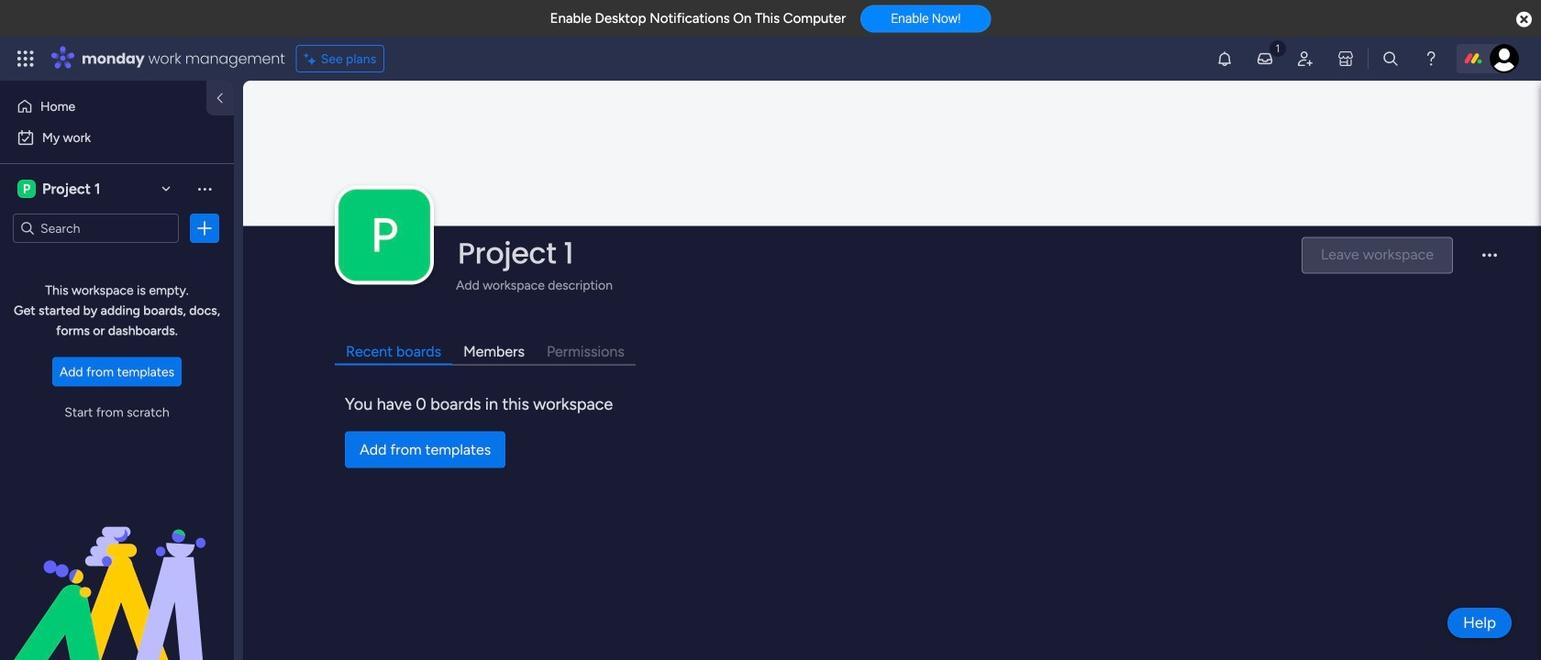 Task type: describe. For each thing, give the bounding box(es) containing it.
2 option from the top
[[11, 123, 223, 152]]

workspace image inside workspace selection element
[[17, 179, 36, 199]]

invite members image
[[1297, 50, 1315, 68]]

notifications image
[[1216, 50, 1234, 68]]

1 image
[[1270, 38, 1287, 58]]

1 horizontal spatial workspace image
[[339, 189, 430, 281]]

options image
[[196, 219, 214, 238]]

dapulse close image
[[1517, 11, 1533, 29]]

lottie animation element
[[0, 475, 234, 661]]

1 option from the top
[[11, 92, 196, 121]]

john smith image
[[1491, 44, 1520, 73]]



Task type: vqa. For each thing, say whether or not it's contained in the screenshot.
Search everything "icon"
yes



Task type: locate. For each thing, give the bounding box(es) containing it.
monday marketplace image
[[1337, 50, 1356, 68]]

workspace options image
[[196, 180, 214, 198]]

option up workspace selection element
[[11, 123, 223, 152]]

option
[[11, 92, 196, 121], [11, 123, 223, 152]]

option down "select product" image
[[11, 92, 196, 121]]

0 vertical spatial option
[[11, 92, 196, 121]]

update feed image
[[1257, 50, 1275, 68]]

see plans image
[[304, 48, 321, 69]]

v2 ellipsis image
[[1483, 254, 1498, 270]]

lottie animation image
[[0, 475, 234, 661]]

help image
[[1423, 50, 1441, 68]]

workspace image
[[17, 179, 36, 199], [339, 189, 430, 281]]

None field
[[453, 234, 1287, 273]]

select product image
[[17, 50, 35, 68]]

0 horizontal spatial workspace image
[[17, 179, 36, 199]]

1 vertical spatial option
[[11, 123, 223, 152]]

Search in workspace field
[[39, 218, 153, 239]]

workspace selection element
[[17, 178, 103, 200]]

search everything image
[[1382, 50, 1401, 68]]



